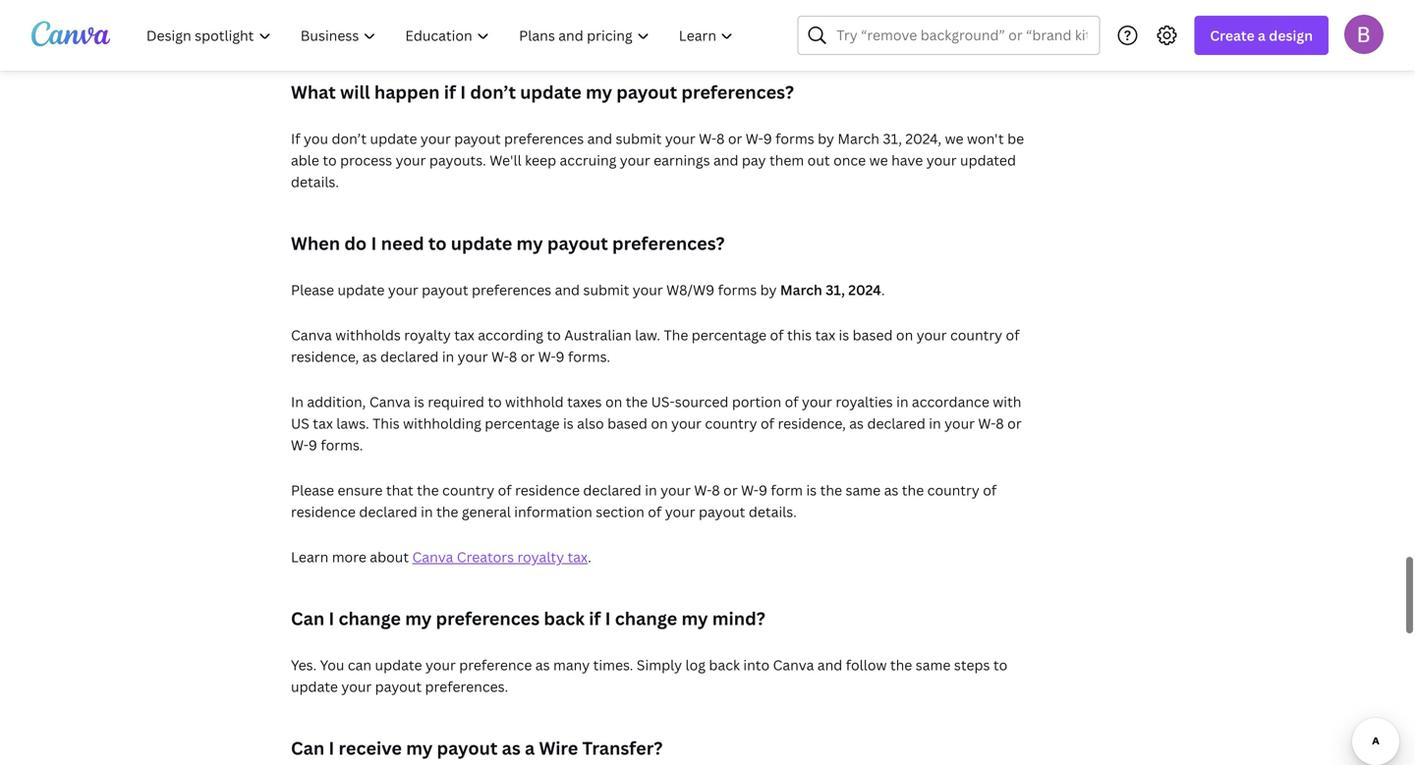 Task type: locate. For each thing, give the bounding box(es) containing it.
1 vertical spatial please
[[291, 481, 334, 500]]

canva left withholds
[[291, 326, 332, 345]]

2 can from the top
[[291, 737, 325, 761]]

0 horizontal spatial back
[[544, 607, 585, 631]]

can for can i change my preferences back if i change my mind?
[[291, 607, 325, 631]]

1 vertical spatial submit
[[583, 281, 629, 299]]

the left "us-"
[[626, 393, 648, 411]]

in addition, canva is required to withhold taxes on the us-sourced portion of your royalties in accordance with us tax laws. this withholding percentage is also based on your country of residence, as declared in your w-8 or w-9 forms.
[[291, 393, 1022, 455]]

back up many at the left
[[544, 607, 585, 631]]

can up the yes.
[[291, 607, 325, 631]]

pay
[[742, 151, 766, 170]]

1 vertical spatial back
[[709, 656, 740, 675]]

them
[[770, 151, 804, 170]]

or inside in addition, canva is required to withhold taxes on the us-sourced portion of your royalties in accordance with us tax laws. this withholding percentage is also based on your country of residence, as declared in your w-8 or w-9 forms.
[[1008, 414, 1022, 433]]

residence
[[515, 481, 580, 500], [291, 503, 356, 521]]

w-
[[699, 129, 717, 148], [746, 129, 764, 148], [491, 347, 509, 366], [538, 347, 556, 366], [978, 414, 996, 433], [291, 436, 309, 455], [694, 481, 712, 500], [741, 481, 759, 500]]

back
[[544, 607, 585, 631], [709, 656, 740, 675]]

0 vertical spatial royalty
[[404, 326, 451, 345]]

31, up have
[[883, 129, 902, 148]]

0 vertical spatial same
[[846, 481, 881, 500]]

preferences inside if you don't update your payout preferences and submit your w-8 or w-9 forms by march 31, 2024, we won't be able to process your payouts. we'll keep accruing your earnings and pay them out once we have your updated details.
[[504, 129, 584, 148]]

0 vertical spatial forms.
[[568, 347, 611, 366]]

1 vertical spatial if
[[589, 607, 601, 631]]

create a design button
[[1195, 16, 1329, 55]]

1 vertical spatial percentage
[[485, 414, 560, 433]]

preferences?
[[682, 80, 794, 104], [612, 231, 725, 256]]

we
[[945, 129, 964, 148], [870, 151, 888, 170]]

0 vertical spatial by
[[818, 129, 835, 148]]

1 horizontal spatial march
[[838, 129, 880, 148]]

1 vertical spatial preferences
[[472, 281, 552, 299]]

out
[[808, 151, 830, 170]]

to right able
[[323, 151, 337, 170]]

preferences up preference
[[436, 607, 540, 631]]

0 horizontal spatial forms.
[[321, 436, 363, 455]]

0 horizontal spatial percentage
[[485, 414, 560, 433]]

march
[[838, 129, 880, 148], [780, 281, 823, 299]]

1 horizontal spatial back
[[709, 656, 740, 675]]

your down accordance
[[945, 414, 975, 433]]

or inside canva withholds royalty tax according to australian law. the percentage of this tax is based on your country of residence, as declared in your w-8 or w-9 forms.
[[521, 347, 535, 366]]

1 horizontal spatial based
[[853, 326, 893, 345]]

portion
[[732, 393, 782, 411]]

a left wire
[[525, 737, 535, 761]]

1 horizontal spatial .
[[882, 281, 885, 299]]

details. inside if you don't update your payout preferences and submit your w-8 or w-9 forms by march 31, 2024, we won't be able to process your payouts. we'll keep accruing your earnings and pay them out once we have your updated details.
[[291, 173, 339, 191]]

country inside in addition, canva is required to withhold taxes on the us-sourced portion of your royalties in accordance with us tax laws. this withholding percentage is also based on your country of residence, as declared in your w-8 or w-9 forms.
[[705, 414, 757, 433]]

have
[[892, 151, 923, 170]]

the right follow
[[890, 656, 913, 675]]

if
[[444, 80, 456, 104], [589, 607, 601, 631]]

receive
[[339, 737, 402, 761]]

information
[[514, 503, 593, 521]]

0 vertical spatial please
[[291, 281, 334, 299]]

0 vertical spatial 31,
[[883, 129, 902, 148]]

can for can i receive my payout as a wire transfer?
[[291, 737, 325, 761]]

and inside yes. you can update your preference as many times. simply log back into canva and follow the same steps to update your payout preferences.
[[818, 656, 843, 675]]

1 horizontal spatial change
[[615, 607, 677, 631]]

1 vertical spatial we
[[870, 151, 888, 170]]

1 horizontal spatial same
[[916, 656, 951, 675]]

31, inside if you don't update your payout preferences and submit your w-8 or w-9 forms by march 31, 2024, we won't be able to process your payouts. we'll keep accruing your earnings and pay them out once we have your updated details.
[[883, 129, 902, 148]]

0 horizontal spatial royalty
[[404, 326, 451, 345]]

1 horizontal spatial forms.
[[568, 347, 611, 366]]

on right 'taxes'
[[605, 393, 623, 411]]

payout inside please ensure that the country of residence declared in your w-8 or w-9 form is the same as the country of residence declared in the general information section of your payout details.
[[699, 503, 746, 521]]

0 vertical spatial residence
[[515, 481, 580, 500]]

residence,
[[291, 347, 359, 366], [778, 414, 846, 433]]

9 down australian
[[556, 347, 565, 366]]

1 horizontal spatial a
[[1258, 26, 1266, 45]]

1 please from the top
[[291, 281, 334, 299]]

in
[[442, 347, 454, 366], [897, 393, 909, 411], [929, 414, 941, 433], [645, 481, 657, 500], [421, 503, 433, 521]]

of up general
[[498, 481, 512, 500]]

residence, down royalties
[[778, 414, 846, 433]]

9 inside in addition, canva is required to withhold taxes on the us-sourced portion of your royalties in accordance with us tax laws. this withholding percentage is also based on your country of residence, as declared in your w-8 or w-9 forms.
[[309, 436, 317, 455]]

by right w8/w9
[[760, 281, 777, 299]]

won't
[[967, 129, 1004, 148]]

we right 2024,
[[945, 129, 964, 148]]

0 vertical spatial residence,
[[291, 347, 359, 366]]

march inside if you don't update your payout preferences and submit your w-8 or w-9 forms by march 31, 2024, we won't be able to process your payouts. we'll keep accruing your earnings and pay them out once we have your updated details.
[[838, 129, 880, 148]]

please inside please ensure that the country of residence declared in your w-8 or w-9 form is the same as the country of residence declared in the general information section of your payout details.
[[291, 481, 334, 500]]

1 horizontal spatial 31,
[[883, 129, 902, 148]]

0 horizontal spatial change
[[339, 607, 401, 631]]

please left ensure
[[291, 481, 334, 500]]

can
[[291, 607, 325, 631], [291, 737, 325, 761]]

canva right about
[[412, 548, 453, 567]]

0 vertical spatial we
[[945, 129, 964, 148]]

1 vertical spatial forms.
[[321, 436, 363, 455]]

0 vertical spatial submit
[[616, 129, 662, 148]]

0 vertical spatial march
[[838, 129, 880, 148]]

0 vertical spatial .
[[882, 281, 885, 299]]

1 vertical spatial march
[[780, 281, 823, 299]]

1 horizontal spatial don't
[[470, 80, 516, 104]]

don't inside if you don't update your payout preferences and submit your w-8 or w-9 forms by march 31, 2024, we won't be able to process your payouts. we'll keep accruing your earnings and pay them out once we have your updated details.
[[332, 129, 367, 148]]

.
[[882, 281, 885, 299], [588, 548, 592, 567]]

submit up the 'earnings'
[[616, 129, 662, 148]]

9 up the pay
[[763, 129, 772, 148]]

in inside canva withholds royalty tax according to australian law. the percentage of this tax is based on your country of residence, as declared in your w-8 or w-9 forms.
[[442, 347, 454, 366]]

0 vertical spatial preferences
[[504, 129, 584, 148]]

declared down that
[[359, 503, 418, 521]]

by
[[818, 129, 835, 148], [760, 281, 777, 299]]

is up withholding
[[414, 393, 424, 411]]

forms right w8/w9
[[718, 281, 757, 299]]

and up australian
[[555, 281, 580, 299]]

to
[[323, 151, 337, 170], [428, 231, 447, 256], [547, 326, 561, 345], [488, 393, 502, 411], [994, 656, 1008, 675]]

1 horizontal spatial details.
[[749, 503, 797, 521]]

be
[[1008, 129, 1024, 148]]

1 can from the top
[[291, 607, 325, 631]]

do
[[344, 231, 367, 256]]

8 inside in addition, canva is required to withhold taxes on the us-sourced portion of your royalties in accordance with us tax laws. this withholding percentage is also based on your country of residence, as declared in your w-8 or w-9 forms.
[[996, 414, 1004, 433]]

0 vertical spatial a
[[1258, 26, 1266, 45]]

0 horizontal spatial don't
[[332, 129, 367, 148]]

preferences? up w8/w9
[[612, 231, 725, 256]]

if up times.
[[589, 607, 601, 631]]

1 vertical spatial based
[[608, 414, 648, 433]]

royalty
[[404, 326, 451, 345], [518, 548, 564, 567]]

details. inside please ensure that the country of residence declared in your w-8 or w-9 form is the same as the country of residence declared in the general information section of your payout details.
[[749, 503, 797, 521]]

a left design
[[1258, 26, 1266, 45]]

0 horizontal spatial .
[[588, 548, 592, 567]]

top level navigation element
[[134, 16, 750, 55]]

canva
[[291, 326, 332, 345], [369, 393, 411, 411], [412, 548, 453, 567], [773, 656, 814, 675]]

update up process
[[370, 129, 417, 148]]

9
[[763, 129, 772, 148], [556, 347, 565, 366], [309, 436, 317, 455], [759, 481, 768, 500]]

1 vertical spatial forms
[[718, 281, 757, 299]]

country up accordance
[[951, 326, 1003, 345]]

Try "remove background" or "brand kit" search field
[[837, 17, 1088, 54]]

canva withholds royalty tax according to australian law. the percentage of this tax is based on your country of residence, as declared in your w-8 or w-9 forms.
[[291, 326, 1020, 366]]

the inside yes. you can update your preference as many times. simply log back into canva and follow the same steps to update your payout preferences.
[[890, 656, 913, 675]]

1 vertical spatial don't
[[332, 129, 367, 148]]

if you don't update your payout preferences and submit your w-8 or w-9 forms by march 31, 2024, we won't be able to process your payouts. we'll keep accruing your earnings and pay them out once we have your updated details.
[[291, 129, 1024, 191]]

don't up "we'll" in the left top of the page
[[470, 80, 516, 104]]

a
[[1258, 26, 1266, 45], [525, 737, 535, 761]]

we left have
[[870, 151, 888, 170]]

canva creators royalty tax link
[[412, 548, 588, 567]]

withholds
[[335, 326, 401, 345]]

0 horizontal spatial based
[[608, 414, 648, 433]]

to right according
[[547, 326, 561, 345]]

0 horizontal spatial same
[[846, 481, 881, 500]]

back inside yes. you can update your preference as many times. simply log back into canva and follow the same steps to update your payout preferences.
[[709, 656, 740, 675]]

0 vertical spatial percentage
[[692, 326, 767, 345]]

forms.
[[568, 347, 611, 366], [321, 436, 363, 455]]

change
[[339, 607, 401, 631], [615, 607, 677, 631]]

your up the 'earnings'
[[665, 129, 696, 148]]

8 inside please ensure that the country of residence declared in your w-8 or w-9 form is the same as the country of residence declared in the general information section of your payout details.
[[712, 481, 720, 500]]

0 horizontal spatial we
[[870, 151, 888, 170]]

if
[[291, 129, 300, 148]]

the inside in addition, canva is required to withhold taxes on the us-sourced portion of your royalties in accordance with us tax laws. this withholding percentage is also based on your country of residence, as declared in your w-8 or w-9 forms.
[[626, 393, 648, 411]]

to right required
[[488, 393, 502, 411]]

canva up 'this'
[[369, 393, 411, 411]]

what
[[291, 80, 336, 104]]

accruing
[[560, 151, 617, 170]]

is right this
[[839, 326, 850, 345]]

1 vertical spatial can
[[291, 737, 325, 761]]

0 horizontal spatial if
[[444, 80, 456, 104]]

please for please ensure that the country of residence declared in your w-8 or w-9 form is the same as the country of residence declared in the general information section of your payout details.
[[291, 481, 334, 500]]

tax right us
[[313, 414, 333, 433]]

percentage down withhold
[[485, 414, 560, 433]]

australian
[[564, 326, 632, 345]]

same left steps
[[916, 656, 951, 675]]

1 change from the left
[[339, 607, 401, 631]]

0 horizontal spatial by
[[760, 281, 777, 299]]

1 vertical spatial 31,
[[826, 281, 845, 299]]

details.
[[291, 173, 339, 191], [749, 503, 797, 521]]

1 vertical spatial same
[[916, 656, 951, 675]]

9 left form
[[759, 481, 768, 500]]

change up simply
[[615, 607, 677, 631]]

form
[[771, 481, 803, 500]]

back right log
[[709, 656, 740, 675]]

please down when
[[291, 281, 334, 299]]

1 horizontal spatial percentage
[[692, 326, 767, 345]]

this
[[373, 414, 400, 433]]

0 horizontal spatial 31,
[[826, 281, 845, 299]]

submit up australian
[[583, 281, 629, 299]]

process
[[340, 151, 392, 170]]

details. down able
[[291, 173, 339, 191]]

1 horizontal spatial by
[[818, 129, 835, 148]]

wire
[[539, 737, 578, 761]]

0 vertical spatial details.
[[291, 173, 339, 191]]

by up out
[[818, 129, 835, 148]]

1 vertical spatial preferences?
[[612, 231, 725, 256]]

2 change from the left
[[615, 607, 677, 631]]

required
[[428, 393, 485, 411]]

2 please from the top
[[291, 481, 334, 500]]

1 vertical spatial residence,
[[778, 414, 846, 433]]

preferences for and
[[472, 281, 552, 299]]

based
[[853, 326, 893, 345], [608, 414, 648, 433]]

0 vertical spatial can
[[291, 607, 325, 631]]

sourced
[[675, 393, 729, 411]]

the
[[664, 326, 688, 345]]

transfer?
[[582, 737, 663, 761]]

i
[[460, 80, 466, 104], [371, 231, 377, 256], [329, 607, 335, 631], [605, 607, 611, 631], [329, 737, 335, 761]]

1 horizontal spatial on
[[651, 414, 668, 433]]

to inside if you don't update your payout preferences and submit your w-8 or w-9 forms by march 31, 2024, we won't be able to process your payouts. we'll keep accruing your earnings and pay them out once we have your updated details.
[[323, 151, 337, 170]]

is right form
[[806, 481, 817, 500]]

your down in addition, canva is required to withhold taxes on the us-sourced portion of your royalties in accordance with us tax laws. this withholding percentage is also based on your country of residence, as declared in your w-8 or w-9 forms.
[[661, 481, 691, 500]]

update
[[520, 80, 582, 104], [370, 129, 417, 148], [451, 231, 512, 256], [338, 281, 385, 299], [375, 656, 422, 675], [291, 678, 338, 696]]

is inside please ensure that the country of residence declared in your w-8 or w-9 form is the same as the country of residence declared in the general information section of your payout details.
[[806, 481, 817, 500]]

1 horizontal spatial residence
[[515, 481, 580, 500]]

0 vertical spatial forms
[[776, 129, 815, 148]]

0 horizontal spatial on
[[605, 393, 623, 411]]

0 horizontal spatial march
[[780, 281, 823, 299]]

as inside canva withholds royalty tax according to australian law. the percentage of this tax is based on your country of residence, as declared in your w-8 or w-9 forms.
[[363, 347, 377, 366]]

declared down withholds
[[380, 347, 439, 366]]

1 vertical spatial details.
[[749, 503, 797, 521]]

0 horizontal spatial a
[[525, 737, 535, 761]]

the left general
[[436, 503, 459, 521]]

accordance
[[912, 393, 990, 411]]

1 horizontal spatial residence,
[[778, 414, 846, 433]]

details. down form
[[749, 503, 797, 521]]

0 vertical spatial based
[[853, 326, 893, 345]]

in up the learn more about canva creators royalty tax .
[[421, 503, 433, 521]]

learn
[[291, 548, 329, 567]]

royalty down information
[[518, 548, 564, 567]]

same right form
[[846, 481, 881, 500]]

forms up the them
[[776, 129, 815, 148]]

preferences? up the pay
[[682, 80, 794, 104]]

about
[[370, 548, 409, 567]]

country up general
[[442, 481, 495, 500]]

2 horizontal spatial on
[[896, 326, 913, 345]]

0 vertical spatial if
[[444, 80, 456, 104]]

0 horizontal spatial forms
[[718, 281, 757, 299]]

don't up process
[[332, 129, 367, 148]]

and left follow
[[818, 656, 843, 675]]

0 vertical spatial on
[[896, 326, 913, 345]]

canva right into
[[773, 656, 814, 675]]

or left form
[[724, 481, 738, 500]]

update up keep
[[520, 80, 582, 104]]

1 vertical spatial .
[[588, 548, 592, 567]]

learn more about canva creators royalty tax .
[[291, 548, 592, 567]]

1 horizontal spatial forms
[[776, 129, 815, 148]]

forms. inside canva withholds royalty tax according to australian law. the percentage of this tax is based on your country of residence, as declared in your w-8 or w-9 forms.
[[568, 347, 611, 366]]

payout inside if you don't update your payout preferences and submit your w-8 or w-9 forms by march 31, 2024, we won't be able to process your payouts. we'll keep accruing your earnings and pay them out once we have your updated details.
[[454, 129, 501, 148]]

please update your payout preferences and submit your w8/w9 forms by march 31, 2024 .
[[291, 281, 885, 299]]

your right the section
[[665, 503, 696, 521]]

preferences up according
[[472, 281, 552, 299]]

mind?
[[712, 607, 766, 631]]

by inside if you don't update your payout preferences and submit your w-8 or w-9 forms by march 31, 2024, we won't be able to process your payouts. we'll keep accruing your earnings and pay them out once we have your updated details.
[[818, 129, 835, 148]]

of left this
[[770, 326, 784, 345]]

0 vertical spatial don't
[[470, 80, 516, 104]]

tax
[[454, 326, 475, 345], [815, 326, 836, 345], [313, 414, 333, 433], [568, 548, 588, 567]]

section
[[596, 503, 645, 521]]

is left also
[[563, 414, 574, 433]]

preferences up keep
[[504, 129, 584, 148]]

march up "once"
[[838, 129, 880, 148]]

please ensure that the country of residence declared in your w-8 or w-9 form is the same as the country of residence declared in the general information section of your payout details.
[[291, 481, 997, 521]]

as
[[363, 347, 377, 366], [850, 414, 864, 433], [884, 481, 899, 500], [536, 656, 550, 675], [502, 737, 521, 761]]

0 horizontal spatial details.
[[291, 173, 339, 191]]

0 horizontal spatial residence
[[291, 503, 356, 521]]

the
[[626, 393, 648, 411], [417, 481, 439, 500], [820, 481, 842, 500], [902, 481, 924, 500], [436, 503, 459, 521], [890, 656, 913, 675]]

forms
[[776, 129, 815, 148], [718, 281, 757, 299]]

residence, up addition,
[[291, 347, 359, 366]]

submit
[[616, 129, 662, 148], [583, 281, 629, 299]]

you
[[320, 656, 344, 675]]

also
[[577, 414, 604, 433]]

as inside please ensure that the country of residence declared in your w-8 or w-9 form is the same as the country of residence declared in the general information section of your payout details.
[[884, 481, 899, 500]]

forms. down laws.
[[321, 436, 363, 455]]

1 vertical spatial a
[[525, 737, 535, 761]]

2 vertical spatial preferences
[[436, 607, 540, 631]]

1 vertical spatial on
[[605, 393, 623, 411]]

general
[[462, 503, 511, 521]]

same
[[846, 481, 881, 500], [916, 656, 951, 675]]

31,
[[883, 129, 902, 148], [826, 281, 845, 299]]

1 vertical spatial royalty
[[518, 548, 564, 567]]

on
[[896, 326, 913, 345], [605, 393, 623, 411], [651, 414, 668, 433]]

or inside if you don't update your payout preferences and submit your w-8 or w-9 forms by march 31, 2024, we won't be able to process your payouts. we'll keep accruing your earnings and pay them out once we have your updated details.
[[728, 129, 743, 148]]

on up accordance
[[896, 326, 913, 345]]

can i receive my payout as a wire transfer?
[[291, 737, 663, 761]]

0 horizontal spatial residence,
[[291, 347, 359, 366]]

update right need
[[451, 231, 512, 256]]

simply
[[637, 656, 682, 675]]

percentage inside canva withholds royalty tax according to australian law. the percentage of this tax is based on your country of residence, as declared in your w-8 or w-9 forms.
[[692, 326, 767, 345]]

residence down ensure
[[291, 503, 356, 521]]



Task type: vqa. For each thing, say whether or not it's contained in the screenshot.
'list' to the left
no



Task type: describe. For each thing, give the bounding box(es) containing it.
ensure
[[338, 481, 383, 500]]

your up payouts.
[[421, 129, 451, 148]]

happen
[[374, 80, 440, 104]]

country down accordance
[[928, 481, 980, 500]]

my left mind?
[[682, 607, 708, 631]]

able
[[291, 151, 319, 170]]

law.
[[635, 326, 661, 345]]

into
[[744, 656, 770, 675]]

and left the pay
[[714, 151, 739, 170]]

earnings
[[654, 151, 710, 170]]

your down 2024,
[[927, 151, 957, 170]]

on inside canva withholds royalty tax according to australian law. the percentage of this tax is based on your country of residence, as declared in your w-8 or w-9 forms.
[[896, 326, 913, 345]]

based inside in addition, canva is required to withhold taxes on the us-sourced portion of your royalties in accordance with us tax laws. this withholding percentage is also based on your country of residence, as declared in your w-8 or w-9 forms.
[[608, 414, 648, 433]]

to inside in addition, canva is required to withhold taxes on the us-sourced portion of your royalties in accordance with us tax laws. this withholding percentage is also based on your country of residence, as declared in your w-8 or w-9 forms.
[[488, 393, 502, 411]]

that
[[386, 481, 414, 500]]

i right do
[[371, 231, 377, 256]]

laws.
[[336, 414, 369, 433]]

forms. inside in addition, canva is required to withhold taxes on the us-sourced portion of your royalties in accordance with us tax laws. this withholding percentage is also based on your country of residence, as declared in your w-8 or w-9 forms.
[[321, 436, 363, 455]]

tax right this
[[815, 326, 836, 345]]

once
[[834, 151, 866, 170]]

creators
[[457, 548, 514, 567]]

and up accruing
[[587, 129, 613, 148]]

design
[[1269, 26, 1313, 45]]

of down portion
[[761, 414, 775, 433]]

your up preferences.
[[426, 656, 456, 675]]

addition,
[[307, 393, 366, 411]]

your down need
[[388, 281, 419, 299]]

to inside yes. you can update your preference as many times. simply log back into canva and follow the same steps to update your payout preferences.
[[994, 656, 1008, 675]]

my up accruing
[[586, 80, 612, 104]]

your up accordance
[[917, 326, 947, 345]]

yes.
[[291, 656, 317, 675]]

us
[[291, 414, 310, 433]]

1 horizontal spatial if
[[589, 607, 601, 631]]

payout inside yes. you can update your preference as many times. simply log back into canva and follow the same steps to update your payout preferences.
[[375, 678, 422, 696]]

log
[[686, 656, 706, 675]]

percentage inside in addition, canva is required to withhold taxes on the us-sourced portion of your royalties in accordance with us tax laws. this withholding percentage is also based on your country of residence, as declared in your w-8 or w-9 forms.
[[485, 414, 560, 433]]

in down accordance
[[929, 414, 941, 433]]

update up withholds
[[338, 281, 385, 299]]

with
[[993, 393, 1022, 411]]

preference
[[459, 656, 532, 675]]

of right portion
[[785, 393, 799, 411]]

is inside canva withholds royalty tax according to australian law. the percentage of this tax is based on your country of residence, as declared in your w-8 or w-9 forms.
[[839, 326, 850, 345]]

updated
[[960, 151, 1016, 170]]

forms inside if you don't update your payout preferences and submit your w-8 or w-9 forms by march 31, 2024, we won't be able to process your payouts. we'll keep accruing your earnings and pay them out once we have your updated details.
[[776, 129, 815, 148]]

2024,
[[906, 129, 942, 148]]

0 vertical spatial preferences?
[[682, 80, 794, 104]]

your down according
[[458, 347, 488, 366]]

my up the please update your payout preferences and submit your w8/w9 forms by march 31, 2024 .
[[517, 231, 543, 256]]

can i change my preferences back if i change my mind?
[[291, 607, 766, 631]]

the right that
[[417, 481, 439, 500]]

or inside please ensure that the country of residence declared in your w-8 or w-9 form is the same as the country of residence declared in the general information section of your payout details.
[[724, 481, 738, 500]]

i up times.
[[605, 607, 611, 631]]

according
[[478, 326, 544, 345]]

i up you
[[329, 607, 335, 631]]

same inside yes. you can update your preference as many times. simply log back into canva and follow the same steps to update your payout preferences.
[[916, 656, 951, 675]]

your left the 'earnings'
[[620, 151, 650, 170]]

to right need
[[428, 231, 447, 256]]

withholding
[[403, 414, 482, 433]]

to inside canva withholds royalty tax according to australian law. the percentage of this tax is based on your country of residence, as declared in your w-8 or w-9 forms.
[[547, 326, 561, 345]]

based inside canva withholds royalty tax according to australian law. the percentage of this tax is based on your country of residence, as declared in your w-8 or w-9 forms.
[[853, 326, 893, 345]]

this
[[787, 326, 812, 345]]

preferences for back
[[436, 607, 540, 631]]

create a design
[[1210, 26, 1313, 45]]

the down accordance
[[902, 481, 924, 500]]

tax left according
[[454, 326, 475, 345]]

follow
[[846, 656, 887, 675]]

i left receive
[[329, 737, 335, 761]]

2024
[[849, 281, 882, 299]]

update inside if you don't update your payout preferences and submit your w-8 or w-9 forms by march 31, 2024, we won't be able to process your payouts. we'll keep accruing your earnings and pay them out once we have your updated details.
[[370, 129, 417, 148]]

a inside 'dropdown button'
[[1258, 26, 1266, 45]]

of right the section
[[648, 503, 662, 521]]

can
[[348, 656, 372, 675]]

times.
[[593, 656, 634, 675]]

your left royalties
[[802, 393, 832, 411]]

in down in addition, canva is required to withhold taxes on the us-sourced portion of your royalties in accordance with us tax laws. this withholding percentage is also based on your country of residence, as declared in your w-8 or w-9 forms.
[[645, 481, 657, 500]]

yes. you can update your preference as many times. simply log back into canva and follow the same steps to update your payout preferences.
[[291, 656, 1008, 696]]

submit inside if you don't update your payout preferences and submit your w-8 or w-9 forms by march 31, 2024, we won't be able to process your payouts. we'll keep accruing your earnings and pay them out once we have your updated details.
[[616, 129, 662, 148]]

taxes
[[567, 393, 602, 411]]

your left w8/w9
[[633, 281, 663, 299]]

of up with
[[1006, 326, 1020, 345]]

2 vertical spatial on
[[651, 414, 668, 433]]

w8/w9
[[667, 281, 715, 299]]

same inside please ensure that the country of residence declared in your w-8 or w-9 form is the same as the country of residence declared in the general information section of your payout details.
[[846, 481, 881, 500]]

bob builder image
[[1345, 14, 1384, 54]]

1 horizontal spatial we
[[945, 129, 964, 148]]

will
[[340, 80, 370, 104]]

9 inside canva withholds royalty tax according to australian law. the percentage of this tax is based on your country of residence, as declared in your w-8 or w-9 forms.
[[556, 347, 565, 366]]

create
[[1210, 26, 1255, 45]]

residence, inside in addition, canva is required to withhold taxes on the us-sourced portion of your royalties in accordance with us tax laws. this withholding percentage is also based on your country of residence, as declared in your w-8 or w-9 forms.
[[778, 414, 846, 433]]

as inside yes. you can update your preference as many times. simply log back into canva and follow the same steps to update your payout preferences.
[[536, 656, 550, 675]]

your right process
[[396, 151, 426, 170]]

canva inside canva withholds royalty tax according to australian law. the percentage of this tax is based on your country of residence, as declared in your w-8 or w-9 forms.
[[291, 326, 332, 345]]

keep
[[525, 151, 556, 170]]

your down "sourced"
[[672, 414, 702, 433]]

your down "can"
[[341, 678, 372, 696]]

9 inside if you don't update your payout preferences and submit your w-8 or w-9 forms by march 31, 2024, we won't be able to process your payouts. we'll keep accruing your earnings and pay them out once we have your updated details.
[[763, 129, 772, 148]]

need
[[381, 231, 424, 256]]

please for please update your payout preferences and submit your w8/w9 forms by march 31, 2024 .
[[291, 281, 334, 299]]

of down with
[[983, 481, 997, 500]]

8 inside if you don't update your payout preferences and submit your w-8 or w-9 forms by march 31, 2024, we won't be able to process your payouts. we'll keep accruing your earnings and pay them out once we have your updated details.
[[717, 129, 725, 148]]

0 vertical spatial back
[[544, 607, 585, 631]]

us-
[[651, 393, 675, 411]]

my down the learn more about canva creators royalty tax .
[[405, 607, 432, 631]]

country inside canva withholds royalty tax according to australian law. the percentage of this tax is based on your country of residence, as declared in your w-8 or w-9 forms.
[[951, 326, 1003, 345]]

when do i need to update my payout preferences?
[[291, 231, 725, 256]]

steps
[[954, 656, 990, 675]]

residence, inside canva withholds royalty tax according to australian law. the percentage of this tax is based on your country of residence, as declared in your w-8 or w-9 forms.
[[291, 347, 359, 366]]

update down the yes.
[[291, 678, 338, 696]]

canva inside yes. you can update your preference as many times. simply log back into canva and follow the same steps to update your payout preferences.
[[773, 656, 814, 675]]

canva inside in addition, canva is required to withhold taxes on the us-sourced portion of your royalties in accordance with us tax laws. this withholding percentage is also based on your country of residence, as declared in your w-8 or w-9 forms.
[[369, 393, 411, 411]]

declared inside canva withholds royalty tax according to australian law. the percentage of this tax is based on your country of residence, as declared in your w-8 or w-9 forms.
[[380, 347, 439, 366]]

what will happen if i don't update my payout preferences?
[[291, 80, 794, 104]]

tax inside in addition, canva is required to withhold taxes on the us-sourced portion of your royalties in accordance with us tax laws. this withholding percentage is also based on your country of residence, as declared in your w-8 or w-9 forms.
[[313, 414, 333, 433]]

royalty inside canva withholds royalty tax according to australian law. the percentage of this tax is based on your country of residence, as declared in your w-8 or w-9 forms.
[[404, 326, 451, 345]]

1 horizontal spatial royalty
[[518, 548, 564, 567]]

the right form
[[820, 481, 842, 500]]

9 inside please ensure that the country of residence declared in your w-8 or w-9 form is the same as the country of residence declared in the general information section of your payout details.
[[759, 481, 768, 500]]

in right royalties
[[897, 393, 909, 411]]

payouts.
[[429, 151, 486, 170]]

preferences.
[[425, 678, 508, 696]]

8 inside canva withholds royalty tax according to australian law. the percentage of this tax is based on your country of residence, as declared in your w-8 or w-9 forms.
[[509, 347, 517, 366]]

when
[[291, 231, 340, 256]]

more
[[332, 548, 367, 567]]

we'll
[[490, 151, 522, 170]]

you
[[304, 129, 328, 148]]

withhold
[[505, 393, 564, 411]]

tax down information
[[568, 548, 588, 567]]

many
[[553, 656, 590, 675]]

1 vertical spatial by
[[760, 281, 777, 299]]

royalties
[[836, 393, 893, 411]]

in
[[291, 393, 304, 411]]

declared inside in addition, canva is required to withhold taxes on the us-sourced portion of your royalties in accordance with us tax laws. this withholding percentage is also based on your country of residence, as declared in your w-8 or w-9 forms.
[[867, 414, 926, 433]]

update right "can"
[[375, 656, 422, 675]]

my right receive
[[406, 737, 433, 761]]

as inside in addition, canva is required to withhold taxes on the us-sourced portion of your royalties in accordance with us tax laws. this withholding percentage is also based on your country of residence, as declared in your w-8 or w-9 forms.
[[850, 414, 864, 433]]

1 vertical spatial residence
[[291, 503, 356, 521]]

i right happen
[[460, 80, 466, 104]]

declared up the section
[[583, 481, 642, 500]]



